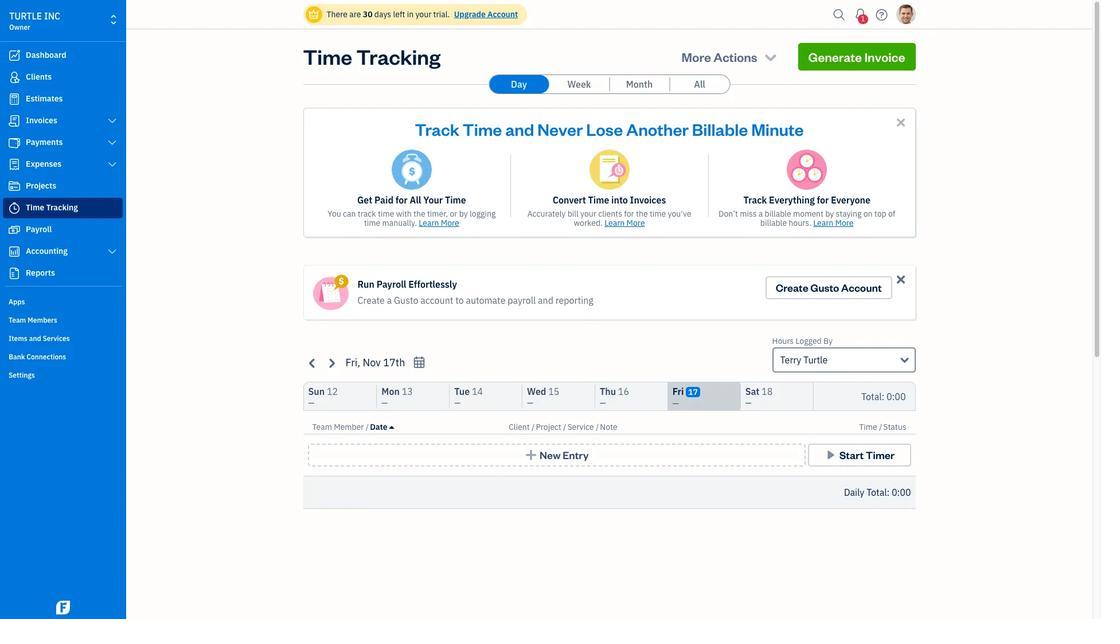 Task type: describe. For each thing, give the bounding box(es) containing it.
wed 15 —
[[527, 386, 560, 408]]

freshbooks image
[[54, 601, 72, 615]]

new
[[540, 449, 561, 462]]

5 / from the left
[[879, 422, 882, 433]]

manually.
[[382, 218, 417, 228]]

learn more for everyone
[[813, 218, 854, 228]]

12
[[327, 386, 338, 398]]

dashboard link
[[3, 45, 123, 66]]

learn more for invoices
[[605, 218, 645, 228]]

client
[[509, 422, 530, 433]]

bill
[[568, 209, 579, 219]]

1 horizontal spatial time tracking
[[303, 43, 441, 70]]

client image
[[7, 72, 21, 83]]

team members
[[9, 316, 57, 325]]

apps link
[[3, 293, 123, 310]]

money image
[[7, 224, 21, 236]]

accounting link
[[3, 241, 123, 262]]

hours.
[[789, 218, 812, 228]]

run
[[358, 279, 375, 290]]

payroll inside payroll link
[[26, 224, 52, 235]]

learn for invoices
[[605, 218, 625, 228]]

project image
[[7, 181, 21, 192]]

expenses
[[26, 159, 62, 169]]

create gusto account button
[[766, 276, 892, 299]]

a inside run payroll effortlessly create a gusto account to automate payroll and reporting
[[387, 295, 392, 306]]

clients link
[[3, 67, 123, 88]]

settings
[[9, 371, 35, 380]]

— for sat
[[745, 398, 752, 408]]

get paid for all your time
[[357, 194, 466, 206]]

another
[[626, 118, 689, 140]]

accounting
[[26, 246, 68, 256]]

trial.
[[433, 9, 450, 20]]

by inside you can track time with the timer, or by logging time manually.
[[459, 209, 468, 219]]

0 horizontal spatial account
[[488, 9, 518, 20]]

and inside run payroll effortlessly create a gusto account to automate payroll and reporting
[[538, 295, 554, 306]]

previous day image
[[306, 356, 319, 370]]

day
[[511, 79, 527, 90]]

settings link
[[3, 367, 123, 384]]

search image
[[830, 6, 849, 23]]

daily total : 0:00
[[844, 487, 911, 498]]

nov
[[363, 356, 381, 369]]

there
[[327, 9, 348, 20]]

close image
[[895, 116, 908, 129]]

billable left hours.
[[761, 218, 787, 228]]

learn for all
[[419, 218, 439, 228]]

13
[[402, 386, 413, 398]]

time link
[[859, 422, 879, 433]]

don't
[[719, 209, 738, 219]]

note link
[[600, 422, 618, 433]]

account
[[421, 295, 453, 306]]

1 vertical spatial 0:00
[[892, 487, 911, 498]]

track everything for everyone
[[744, 194, 871, 206]]

0 horizontal spatial :
[[882, 391, 885, 402]]

by inside don't miss a billable moment by staying on top of billable hours.
[[826, 209, 834, 219]]

1 vertical spatial invoices
[[630, 194, 666, 206]]

1 horizontal spatial :
[[887, 487, 890, 498]]

service
[[568, 422, 594, 433]]

1
[[861, 14, 865, 23]]

services
[[43, 334, 70, 343]]

caretup image
[[389, 423, 394, 432]]

time / status
[[859, 422, 907, 433]]

time inside 'accurately bill your clients for the time you've worked.'
[[650, 209, 666, 219]]

convert time into invoices
[[553, 194, 666, 206]]

estimate image
[[7, 93, 21, 105]]

payments
[[26, 137, 63, 147]]

status link
[[884, 422, 907, 433]]

new entry
[[540, 449, 589, 462]]

sun 12 —
[[308, 386, 338, 408]]

— for wed
[[527, 398, 533, 408]]

all inside all "link"
[[694, 79, 705, 90]]

more for get paid for all your time
[[441, 218, 459, 228]]

0 vertical spatial and
[[505, 118, 534, 140]]

crown image
[[308, 8, 320, 20]]

go to help image
[[873, 6, 891, 23]]

invoice
[[865, 49, 905, 65]]

timer image
[[7, 202, 21, 214]]

gusto inside run payroll effortlessly create a gusto account to automate payroll and reporting
[[394, 295, 418, 306]]

chevrondown image
[[763, 49, 779, 65]]

payment image
[[7, 137, 21, 149]]

team for team member /
[[312, 422, 332, 433]]

mon
[[382, 386, 400, 398]]

service link
[[568, 422, 596, 433]]

track for track time and never lose another billable minute
[[415, 118, 459, 140]]

hours logged by
[[772, 336, 833, 346]]

17
[[688, 387, 698, 398]]

start timer button
[[808, 444, 911, 467]]

your inside 'accurately bill your clients for the time you've worked.'
[[581, 209, 597, 219]]

member
[[334, 422, 364, 433]]

start timer
[[840, 449, 895, 462]]

reports
[[26, 268, 55, 278]]

entry
[[563, 449, 589, 462]]

play image
[[824, 450, 838, 461]]

status
[[884, 422, 907, 433]]

turtle
[[9, 10, 42, 22]]

thu
[[600, 386, 616, 398]]

time down get
[[364, 218, 380, 228]]

2 / from the left
[[532, 422, 535, 433]]

reports link
[[3, 263, 123, 284]]

more inside dropdown button
[[682, 49, 711, 65]]

mon 13 —
[[382, 386, 413, 408]]

sun
[[308, 386, 325, 398]]

apps
[[9, 298, 25, 306]]

time tracking link
[[3, 198, 123, 219]]

learn for everyone
[[813, 218, 834, 228]]

chevron large down image for invoices
[[107, 116, 118, 126]]

turtle inc owner
[[9, 10, 60, 32]]

time inside "link"
[[26, 202, 44, 213]]

on
[[864, 209, 873, 219]]

17th
[[383, 356, 405, 369]]

estimates link
[[3, 89, 123, 110]]

bank connections
[[9, 353, 66, 361]]

close image
[[895, 273, 908, 286]]

create inside run payroll effortlessly create a gusto account to automate payroll and reporting
[[358, 295, 385, 306]]

month
[[626, 79, 653, 90]]

billable down the everything
[[765, 209, 791, 219]]

more actions button
[[671, 43, 789, 71]]

client / project / service / note
[[509, 422, 618, 433]]

chevron large down image for expenses
[[107, 160, 118, 169]]

— for thu
[[600, 398, 606, 408]]

items
[[9, 334, 27, 343]]

expenses link
[[3, 154, 123, 175]]

staying
[[836, 209, 862, 219]]

by
[[824, 336, 833, 346]]

automate
[[466, 295, 506, 306]]

1 horizontal spatial tracking
[[356, 43, 441, 70]]



Task type: vqa. For each thing, say whether or not it's contained in the screenshot.
by within the don't miss a billable moment by staying on top of billable hours.
yes



Task type: locate. For each thing, give the bounding box(es) containing it.
0 vertical spatial create
[[776, 281, 809, 294]]

— inside fri 17 —
[[673, 399, 679, 409]]

1 horizontal spatial learn more
[[605, 218, 645, 228]]

time left "you've"
[[650, 209, 666, 219]]

— inside tue 14 —
[[454, 398, 461, 408]]

all
[[694, 79, 705, 90], [410, 194, 421, 206]]

0 horizontal spatial tracking
[[46, 202, 78, 213]]

a inside don't miss a billable moment by staying on top of billable hours.
[[759, 209, 763, 219]]

all down more actions
[[694, 79, 705, 90]]

more right clients on the top right of the page
[[627, 218, 645, 228]]

get
[[357, 194, 372, 206]]

1 horizontal spatial the
[[636, 209, 648, 219]]

track up get paid for all your time image
[[415, 118, 459, 140]]

time down paid
[[378, 209, 394, 219]]

more down your
[[441, 218, 459, 228]]

the inside you can track time with the timer, or by logging time manually.
[[414, 209, 425, 219]]

for up moment
[[817, 194, 829, 206]]

1 vertical spatial create
[[358, 295, 385, 306]]

1 horizontal spatial invoices
[[630, 194, 666, 206]]

0 vertical spatial tracking
[[356, 43, 441, 70]]

terry turtle button
[[772, 348, 916, 373]]

account left close image
[[841, 281, 882, 294]]

2 learn more from the left
[[605, 218, 645, 228]]

1 vertical spatial and
[[538, 295, 554, 306]]

1 chevron large down image from the top
[[107, 116, 118, 126]]

1 vertical spatial a
[[387, 295, 392, 306]]

1 vertical spatial all
[[410, 194, 421, 206]]

for
[[396, 194, 408, 206], [817, 194, 829, 206], [624, 209, 634, 219]]

chevron large down image
[[107, 138, 118, 147], [107, 247, 118, 256]]

2 horizontal spatial learn more
[[813, 218, 854, 228]]

2 horizontal spatial learn
[[813, 218, 834, 228]]

by left staying
[[826, 209, 834, 219]]

1 horizontal spatial for
[[624, 209, 634, 219]]

0 horizontal spatial your
[[416, 9, 432, 20]]

and right the items
[[29, 334, 41, 343]]

—
[[308, 398, 315, 408], [382, 398, 388, 408], [454, 398, 461, 408], [527, 398, 533, 408], [600, 398, 606, 408], [745, 398, 752, 408], [673, 399, 679, 409]]

all link
[[670, 75, 730, 93]]

total right daily at the right of the page
[[867, 487, 887, 498]]

0 horizontal spatial for
[[396, 194, 408, 206]]

choose a date image
[[413, 356, 426, 369]]

convert
[[553, 194, 586, 206]]

create gusto account
[[776, 281, 882, 294]]

everything
[[769, 194, 815, 206]]

0 vertical spatial team
[[9, 316, 26, 325]]

0 vertical spatial chevron large down image
[[107, 116, 118, 126]]

0 horizontal spatial the
[[414, 209, 425, 219]]

0:00
[[887, 391, 906, 402], [892, 487, 911, 498]]

day link
[[489, 75, 549, 93]]

— inside sat 18 —
[[745, 398, 752, 408]]

plus image
[[524, 450, 538, 461]]

0 horizontal spatial and
[[29, 334, 41, 343]]

connections
[[27, 353, 66, 361]]

1 the from the left
[[414, 209, 425, 219]]

:
[[882, 391, 885, 402], [887, 487, 890, 498]]

1 horizontal spatial payroll
[[377, 279, 406, 290]]

— down the fri
[[673, 399, 679, 409]]

2 by from the left
[[826, 209, 834, 219]]

0 vertical spatial chevron large down image
[[107, 138, 118, 147]]

report image
[[7, 268, 21, 279]]

0 horizontal spatial team
[[9, 316, 26, 325]]

actions
[[714, 49, 757, 65]]

items and services
[[9, 334, 70, 343]]

1 by from the left
[[459, 209, 468, 219]]

inc
[[44, 10, 60, 22]]

gusto inside create gusto account button
[[811, 281, 839, 294]]

learn more down into
[[605, 218, 645, 228]]

/ left date
[[366, 422, 369, 433]]

1 vertical spatial track
[[744, 194, 767, 206]]

convert time into invoices image
[[589, 150, 630, 190]]

1 horizontal spatial team
[[312, 422, 332, 433]]

fri
[[673, 386, 684, 398]]

time tracking down projects 'link'
[[26, 202, 78, 213]]

payroll inside run payroll effortlessly create a gusto account to automate payroll and reporting
[[377, 279, 406, 290]]

— down 'thu'
[[600, 398, 606, 408]]

you've
[[668, 209, 691, 219]]

account right upgrade
[[488, 9, 518, 20]]

the for all
[[414, 209, 425, 219]]

— down the tue
[[454, 398, 461, 408]]

1 / from the left
[[366, 422, 369, 433]]

1 vertical spatial gusto
[[394, 295, 418, 306]]

projects link
[[3, 176, 123, 197]]

learn right hours.
[[813, 218, 834, 228]]

new entry button
[[308, 444, 806, 467]]

projects
[[26, 181, 56, 191]]

your right in
[[416, 9, 432, 20]]

1 vertical spatial time tracking
[[26, 202, 78, 213]]

for for everyone
[[817, 194, 829, 206]]

1 horizontal spatial a
[[759, 209, 763, 219]]

2 horizontal spatial for
[[817, 194, 829, 206]]

tue
[[454, 386, 470, 398]]

create inside button
[[776, 281, 809, 294]]

4 / from the left
[[596, 422, 599, 433]]

invoices
[[26, 115, 57, 126], [630, 194, 666, 206]]

clients
[[598, 209, 622, 219]]

3 learn more from the left
[[813, 218, 854, 228]]

create up "hours"
[[776, 281, 809, 294]]

1 vertical spatial chevron large down image
[[107, 247, 118, 256]]

chevron large down image
[[107, 116, 118, 126], [107, 160, 118, 169]]

invoice image
[[7, 115, 21, 127]]

payroll
[[508, 295, 536, 306]]

/ left note link
[[596, 422, 599, 433]]

there are 30 days left in your trial. upgrade account
[[327, 9, 518, 20]]

account
[[488, 9, 518, 20], [841, 281, 882, 294]]

0 horizontal spatial gusto
[[394, 295, 418, 306]]

and right payroll
[[538, 295, 554, 306]]

0 vertical spatial payroll
[[26, 224, 52, 235]]

by right or
[[459, 209, 468, 219]]

1 vertical spatial tracking
[[46, 202, 78, 213]]

0 vertical spatial all
[[694, 79, 705, 90]]

1 horizontal spatial and
[[505, 118, 534, 140]]

are
[[349, 9, 361, 20]]

hours
[[772, 336, 794, 346]]

team left "member"
[[312, 422, 332, 433]]

create down run
[[358, 295, 385, 306]]

chart image
[[7, 246, 21, 258]]

logged
[[796, 336, 822, 346]]

dashboard
[[26, 50, 66, 60]]

— inside mon 13 —
[[382, 398, 388, 408]]

2 chevron large down image from the top
[[107, 160, 118, 169]]

0:00 up status link
[[887, 391, 906, 402]]

your right bill
[[581, 209, 597, 219]]

1 vertical spatial :
[[887, 487, 890, 498]]

with
[[396, 209, 412, 219]]

— for tue
[[454, 398, 461, 408]]

0 horizontal spatial create
[[358, 295, 385, 306]]

payroll link
[[3, 220, 123, 240]]

don't miss a billable moment by staying on top of billable hours.
[[719, 209, 896, 228]]

accurately bill your clients for the time you've worked.
[[528, 209, 691, 228]]

0 horizontal spatial learn more
[[419, 218, 459, 228]]

in
[[407, 9, 414, 20]]

top
[[875, 209, 887, 219]]

1 vertical spatial total
[[867, 487, 887, 498]]

month link
[[610, 75, 669, 93]]

/ left "status"
[[879, 422, 882, 433]]

3 learn from the left
[[813, 218, 834, 228]]

tracking down projects 'link'
[[46, 202, 78, 213]]

for down into
[[624, 209, 634, 219]]

team for team members
[[9, 316, 26, 325]]

team down apps
[[9, 316, 26, 325]]

0 vertical spatial account
[[488, 9, 518, 20]]

tracking down left on the left top
[[356, 43, 441, 70]]

— inside sun 12 —
[[308, 398, 315, 408]]

chevron large down image inside accounting link
[[107, 247, 118, 256]]

get paid for all your time image
[[392, 150, 432, 190]]

chevron large down image up expenses link
[[107, 138, 118, 147]]

lose
[[586, 118, 623, 140]]

1 horizontal spatial your
[[581, 209, 597, 219]]

— inside thu 16 —
[[600, 398, 606, 408]]

0 vertical spatial 0:00
[[887, 391, 906, 402]]

date link
[[370, 422, 394, 433]]

— inside wed 15 —
[[527, 398, 533, 408]]

create
[[776, 281, 809, 294], [358, 295, 385, 306]]

2 horizontal spatial and
[[538, 295, 554, 306]]

tracking inside "link"
[[46, 202, 78, 213]]

1 vertical spatial chevron large down image
[[107, 160, 118, 169]]

total : 0:00
[[862, 391, 906, 402]]

payroll right run
[[377, 279, 406, 290]]

1 vertical spatial payroll
[[377, 279, 406, 290]]

gusto left account
[[394, 295, 418, 306]]

— down the sat
[[745, 398, 752, 408]]

— down "wed"
[[527, 398, 533, 408]]

0 horizontal spatial a
[[387, 295, 392, 306]]

your
[[423, 194, 443, 206]]

main element
[[0, 0, 155, 620]]

0 horizontal spatial learn
[[419, 218, 439, 228]]

to
[[456, 295, 464, 306]]

chevron large down image down payroll link
[[107, 247, 118, 256]]

— for sun
[[308, 398, 315, 408]]

the right clients on the top right of the page
[[636, 209, 648, 219]]

more down everyone
[[835, 218, 854, 228]]

1 horizontal spatial by
[[826, 209, 834, 219]]

chevron large down image inside invoices link
[[107, 116, 118, 126]]

terry turtle
[[780, 354, 828, 366]]

team
[[9, 316, 26, 325], [312, 422, 332, 433]]

account inside button
[[841, 281, 882, 294]]

— for fri
[[673, 399, 679, 409]]

can
[[343, 209, 356, 219]]

team members link
[[3, 311, 123, 329]]

dashboard image
[[7, 50, 21, 61]]

track time and never lose another billable minute
[[415, 118, 804, 140]]

chevron large down image up projects 'link'
[[107, 160, 118, 169]]

you
[[328, 209, 341, 219]]

everyone
[[831, 194, 871, 206]]

generate
[[809, 49, 862, 65]]

billable
[[692, 118, 748, 140]]

sat 18 —
[[745, 386, 773, 408]]

2 vertical spatial and
[[29, 334, 41, 343]]

1 vertical spatial your
[[581, 209, 597, 219]]

week link
[[550, 75, 609, 93]]

a left account
[[387, 295, 392, 306]]

fri 17 —
[[673, 386, 698, 409]]

and inside the main element
[[29, 334, 41, 343]]

and left never
[[505, 118, 534, 140]]

invoices right into
[[630, 194, 666, 206]]

team inside the main element
[[9, 316, 26, 325]]

track for track everything for everyone
[[744, 194, 767, 206]]

invoices inside invoices link
[[26, 115, 57, 126]]

0 horizontal spatial track
[[415, 118, 459, 140]]

/ right client
[[532, 422, 535, 433]]

bank
[[9, 353, 25, 361]]

1 horizontal spatial account
[[841, 281, 882, 294]]

run payroll effortlessly create a gusto account to automate payroll and reporting
[[358, 279, 593, 306]]

0 horizontal spatial invoices
[[26, 115, 57, 126]]

the
[[414, 209, 425, 219], [636, 209, 648, 219]]

track up miss
[[744, 194, 767, 206]]

0 horizontal spatial all
[[410, 194, 421, 206]]

into
[[612, 194, 628, 206]]

thu 16 —
[[600, 386, 629, 408]]

payroll
[[26, 224, 52, 235], [377, 279, 406, 290]]

and
[[505, 118, 534, 140], [538, 295, 554, 306], [29, 334, 41, 343]]

track everything for everyone image
[[787, 150, 827, 190]]

0 vertical spatial time tracking
[[303, 43, 441, 70]]

0 horizontal spatial by
[[459, 209, 468, 219]]

1 horizontal spatial gusto
[[811, 281, 839, 294]]

chevron large down image for accounting
[[107, 247, 118, 256]]

learn more
[[419, 218, 459, 228], [605, 218, 645, 228], [813, 218, 854, 228]]

0:00 down timer
[[892, 487, 911, 498]]

a right miss
[[759, 209, 763, 219]]

0 horizontal spatial time tracking
[[26, 202, 78, 213]]

0 vertical spatial :
[[882, 391, 885, 402]]

a
[[759, 209, 763, 219], [387, 295, 392, 306]]

invoices up payments
[[26, 115, 57, 126]]

1 horizontal spatial create
[[776, 281, 809, 294]]

more up all "link"
[[682, 49, 711, 65]]

the right with
[[414, 209, 425, 219]]

1 vertical spatial team
[[312, 422, 332, 433]]

for up with
[[396, 194, 408, 206]]

learn down into
[[605, 218, 625, 228]]

more actions
[[682, 49, 757, 65]]

total
[[862, 391, 882, 402], [867, 487, 887, 498]]

learn down your
[[419, 218, 439, 228]]

1 learn from the left
[[419, 218, 439, 228]]

learn more for all
[[419, 218, 459, 228]]

0 vertical spatial total
[[862, 391, 882, 402]]

payroll up 'accounting'
[[26, 224, 52, 235]]

bank connections link
[[3, 348, 123, 365]]

the inside 'accurately bill your clients for the time you've worked.'
[[636, 209, 648, 219]]

more for track everything for everyone
[[835, 218, 854, 228]]

next day image
[[325, 356, 338, 370]]

time tracking inside time tracking "link"
[[26, 202, 78, 213]]

— down sun
[[308, 398, 315, 408]]

0 horizontal spatial payroll
[[26, 224, 52, 235]]

effortlessly
[[409, 279, 457, 290]]

2 chevron large down image from the top
[[107, 247, 118, 256]]

upgrade
[[454, 9, 486, 20]]

18
[[762, 386, 773, 398]]

clients
[[26, 72, 52, 82]]

0 vertical spatial gusto
[[811, 281, 839, 294]]

: right daily at the right of the page
[[887, 487, 890, 498]]

1 vertical spatial account
[[841, 281, 882, 294]]

expense image
[[7, 159, 21, 170]]

of
[[889, 209, 896, 219]]

1 chevron large down image from the top
[[107, 138, 118, 147]]

left
[[393, 9, 405, 20]]

0 vertical spatial track
[[415, 118, 459, 140]]

0 vertical spatial invoices
[[26, 115, 57, 126]]

— for mon
[[382, 398, 388, 408]]

time tracking down 30
[[303, 43, 441, 70]]

for for all
[[396, 194, 408, 206]]

1 horizontal spatial track
[[744, 194, 767, 206]]

2 learn from the left
[[605, 218, 625, 228]]

never
[[538, 118, 583, 140]]

learn more down your
[[419, 218, 459, 228]]

2 the from the left
[[636, 209, 648, 219]]

: up the 'time / status'
[[882, 391, 885, 402]]

the for invoices
[[636, 209, 648, 219]]

total up time link
[[862, 391, 882, 402]]

more for convert time into invoices
[[627, 218, 645, 228]]

learn more down everyone
[[813, 218, 854, 228]]

chevron large down image for payments
[[107, 138, 118, 147]]

1 horizontal spatial learn
[[605, 218, 625, 228]]

project link
[[536, 422, 563, 433]]

date
[[370, 422, 388, 433]]

1 horizontal spatial all
[[694, 79, 705, 90]]

3 / from the left
[[563, 422, 566, 433]]

/ left "service"
[[563, 422, 566, 433]]

terry
[[780, 354, 802, 366]]

upgrade account link
[[452, 9, 518, 20]]

accurately
[[528, 209, 566, 219]]

gusto up by on the right of page
[[811, 281, 839, 294]]

for inside 'accurately bill your clients for the time you've worked.'
[[624, 209, 634, 219]]

0 vertical spatial your
[[416, 9, 432, 20]]

chevron large down image up payments link on the left of page
[[107, 116, 118, 126]]

invoices link
[[3, 111, 123, 131]]

— down mon
[[382, 398, 388, 408]]

all left your
[[410, 194, 421, 206]]

project
[[536, 422, 561, 433]]

15
[[549, 386, 560, 398]]

0 vertical spatial a
[[759, 209, 763, 219]]

1 learn more from the left
[[419, 218, 459, 228]]



